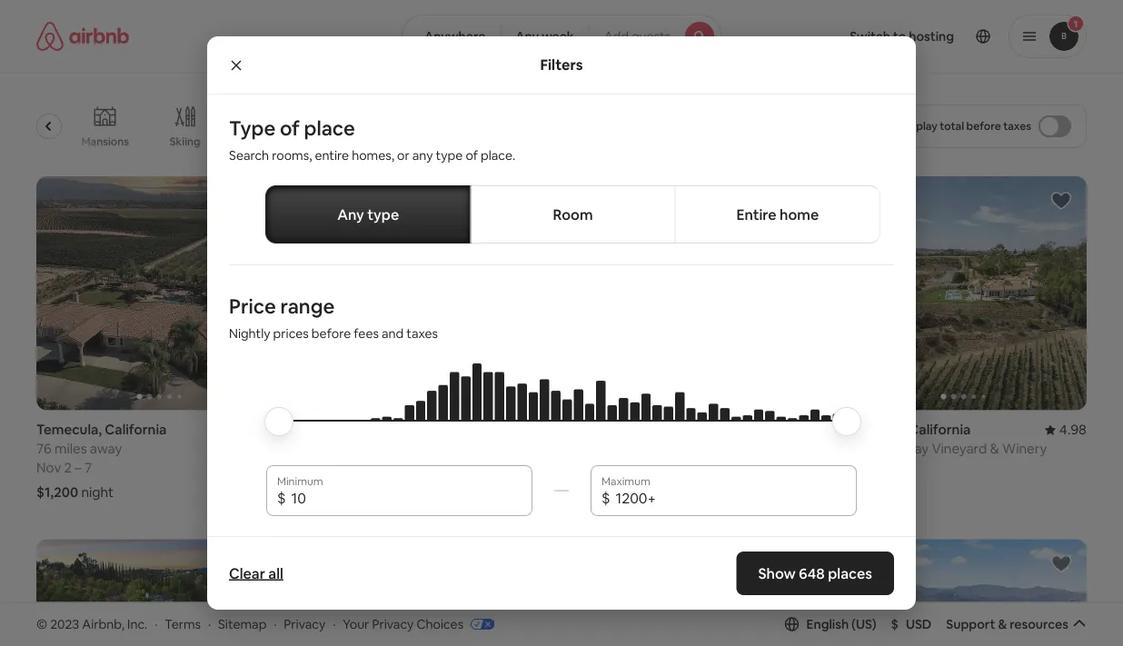 Task type: describe. For each thing, give the bounding box(es) containing it.
malibu, for malibu, california
[[573, 421, 618, 439]]

range
[[280, 293, 335, 319]]

add guests
[[604, 28, 671, 45]]

any week button
[[500, 15, 590, 58]]

inc.
[[127, 616, 148, 632]]

$ for $ text field
[[277, 488, 286, 507]]

type of place search rooms, entire homes, or any type of place.
[[229, 115, 516, 164]]

night inside nov 2 – 7 $1,091 night
[[615, 484, 647, 501]]

0 vertical spatial before
[[967, 119, 1002, 133]]

entire home button
[[675, 185, 881, 244]]

english (us)
[[807, 616, 877, 633]]

display
[[901, 119, 938, 133]]

terms · sitemap · privacy ·
[[165, 616, 336, 632]]

miles for 40
[[324, 440, 356, 458]]

nov inside temecula, california near callaway vineyard & winery nov 10 – 15 $872
[[841, 459, 866, 477]]

malibu, for malibu, california 40 miles away nov 2 – 7 $3,795
[[305, 421, 350, 439]]

show 648 places link
[[737, 552, 895, 595]]

2 add to wishlist: temecula, california image from the top
[[246, 553, 268, 575]]

3 · from the left
[[274, 616, 277, 632]]

malibu, california 40 miles away nov 2 – 7 $3,795
[[305, 421, 415, 501]]

homes,
[[352, 147, 395, 164]]

room button
[[470, 185, 676, 244]]

add guests button
[[589, 15, 722, 58]]

show 648 places
[[759, 564, 873, 583]]

total
[[940, 119, 965, 133]]

airbnb,
[[82, 616, 125, 632]]

map
[[555, 536, 582, 552]]

– inside "malibu, california 40 miles away nov 2 – 7 $3,795"
[[343, 459, 350, 477]]

any type
[[337, 205, 399, 224]]

clear
[[229, 564, 265, 583]]

place.
[[481, 147, 516, 164]]

sitemap link
[[218, 616, 267, 632]]

all
[[268, 564, 284, 583]]

vineyard
[[932, 440, 988, 458]]

4 · from the left
[[333, 616, 336, 632]]

omg!
[[11, 135, 40, 149]]

tiny
[[345, 135, 366, 149]]

©
[[36, 616, 47, 632]]

week
[[542, 28, 574, 45]]

california for temecula, california 76 miles away nov 2 – 7 $1,200 night
[[105, 421, 167, 439]]

add to wishlist: fallbrook, california image
[[1051, 553, 1073, 575]]

$ usd
[[891, 616, 932, 633]]

malibu, california
[[573, 421, 683, 439]]

1 · from the left
[[155, 616, 158, 632]]

callaway
[[874, 440, 929, 458]]

show for show 648 places
[[759, 564, 796, 583]]

terms link
[[165, 616, 201, 632]]

15
[[895, 459, 909, 477]]

show map
[[520, 536, 582, 552]]

2 for $1,200
[[64, 459, 72, 477]]

amazing
[[240, 135, 285, 149]]

entire home
[[737, 205, 819, 224]]

search
[[229, 147, 269, 164]]

add
[[604, 28, 629, 45]]

profile element
[[744, 0, 1087, 73]]

away for temecula,
[[90, 440, 122, 458]]

display total before taxes
[[901, 119, 1032, 133]]

10
[[869, 459, 883, 477]]

$3,795
[[305, 484, 346, 501]]

1 vertical spatial add to wishlist: temecula, california image
[[783, 553, 805, 575]]

english
[[807, 616, 849, 633]]

– inside temecula, california 76 miles away nov 2 – 7 $1,200 night
[[75, 459, 82, 477]]

1 add to wishlist: temecula, california image from the top
[[246, 190, 268, 212]]

temecula, for callaway
[[841, 421, 907, 439]]

support
[[947, 616, 996, 633]]

price range nightly prices before fees and taxes
[[229, 293, 438, 342]]

miles for 76
[[54, 440, 87, 458]]

type
[[229, 115, 276, 141]]

show for show map
[[520, 536, 553, 552]]

place
[[304, 115, 355, 141]]

usd
[[906, 616, 932, 633]]

your privacy choices link
[[343, 616, 495, 634]]

winery
[[1003, 440, 1048, 458]]

show map button
[[502, 522, 622, 566]]

resources
[[1010, 616, 1069, 633]]

away for malibu,
[[359, 440, 391, 458]]

prices
[[273, 325, 309, 342]]

temecula, california 76 miles away nov 2 – 7 $1,200 night
[[36, 421, 167, 501]]

any for any week
[[516, 28, 539, 45]]

$1,091
[[573, 484, 612, 501]]

clear all button
[[220, 555, 293, 592]]

places
[[828, 564, 873, 583]]

amazing pools
[[240, 135, 316, 149]]

any for any type
[[337, 205, 364, 224]]



Task type: vqa. For each thing, say whether or not it's contained in the screenshot.
second CALIFORNIA from the right
yes



Task type: locate. For each thing, give the bounding box(es) containing it.
nov down 76
[[36, 459, 61, 477]]

nov 2 – 7 $1,091 night
[[573, 459, 647, 501]]

0 horizontal spatial taxes
[[407, 325, 438, 342]]

0 horizontal spatial 5.0
[[263, 421, 283, 439]]

temecula, up 76
[[36, 421, 102, 439]]

filters
[[540, 55, 583, 74]]

1 2 from the left
[[64, 459, 72, 477]]

0 horizontal spatial away
[[90, 440, 122, 458]]

before
[[967, 119, 1002, 133], [312, 325, 351, 342]]

away inside temecula, california 76 miles away nov 2 – 7 $1,200 night
[[90, 440, 122, 458]]

temecula, up "near"
[[841, 421, 907, 439]]

1 california from the left
[[105, 421, 167, 439]]

· left your
[[333, 616, 336, 632]]

miles inside temecula, california 76 miles away nov 2 – 7 $1,200 night
[[54, 440, 87, 458]]

(us)
[[852, 616, 877, 633]]

malibu, up 40 at the left bottom of page
[[305, 421, 350, 439]]

california inside "malibu, california 40 miles away nov 2 – 7 $3,795"
[[353, 421, 415, 439]]

california for temecula, california near callaway vineyard & winery nov 10 – 15 $872
[[909, 421, 971, 439]]

2 up $3,795
[[332, 459, 340, 477]]

4 – from the left
[[886, 459, 892, 477]]

temecula, inside temecula, california 76 miles away nov 2 – 7 $1,200 night
[[36, 421, 102, 439]]

1 away from the left
[[90, 440, 122, 458]]

0 horizontal spatial before
[[312, 325, 351, 342]]

7 for $3,795
[[353, 459, 360, 477]]

nightly
[[229, 325, 271, 342]]

2 – from the left
[[343, 459, 350, 477]]

away
[[90, 440, 122, 458], [359, 440, 391, 458]]

7 inside nov 2 – 7 $1,091 night
[[621, 459, 628, 477]]

1 horizontal spatial night
[[615, 484, 647, 501]]

2 · from the left
[[208, 616, 211, 632]]

&
[[990, 440, 1000, 458], [999, 616, 1007, 633]]

0 horizontal spatial 7
[[85, 459, 92, 477]]

any inside filters dialog
[[337, 205, 364, 224]]

5.0 out of 5 average rating image
[[249, 421, 283, 439]]

1 horizontal spatial any
[[516, 28, 539, 45]]

nov up $1,091
[[573, 459, 598, 477]]

$
[[277, 488, 286, 507], [602, 488, 610, 507], [891, 616, 899, 633]]

– up the $1,200
[[75, 459, 82, 477]]

1 horizontal spatial 7
[[353, 459, 360, 477]]

your
[[343, 616, 369, 632]]

– up $1,091
[[611, 459, 618, 477]]

show inside button
[[520, 536, 553, 552]]

2 california from the left
[[353, 421, 415, 439]]

privacy left your
[[284, 616, 326, 632]]

privacy link
[[284, 616, 326, 632]]

temecula, for miles
[[36, 421, 102, 439]]

$ left usd
[[891, 616, 899, 633]]

clear all
[[229, 564, 284, 583]]

1 horizontal spatial malibu,
[[573, 421, 618, 439]]

entire
[[737, 205, 777, 224]]

1 vertical spatial &
[[999, 616, 1007, 633]]

anywhere button
[[402, 15, 501, 58]]

40
[[305, 440, 321, 458]]

0 vertical spatial add to wishlist: temecula, california image
[[1051, 190, 1073, 212]]

malibu, up nov 2 – 7 $1,091 night
[[573, 421, 618, 439]]

$ for $ text box
[[602, 488, 610, 507]]

1 vertical spatial of
[[466, 147, 478, 164]]

2 horizontal spatial 7
[[621, 459, 628, 477]]

1 nov from the left
[[36, 459, 61, 477]]

skiing
[[170, 135, 201, 149]]

guests
[[632, 28, 671, 45]]

malibu, inside "malibu, california 40 miles away nov 2 – 7 $3,795"
[[305, 421, 350, 439]]

california
[[105, 421, 167, 439], [353, 421, 415, 439], [621, 421, 683, 439], [909, 421, 971, 439]]

2 miles from the left
[[324, 440, 356, 458]]

0 horizontal spatial miles
[[54, 440, 87, 458]]

1 horizontal spatial $
[[602, 488, 610, 507]]

california inside temecula, california 76 miles away nov 2 – 7 $1,200 night
[[105, 421, 167, 439]]

0 horizontal spatial privacy
[[284, 616, 326, 632]]

taxes right and
[[407, 325, 438, 342]]

privacy right your
[[372, 616, 414, 632]]

0 horizontal spatial malibu,
[[305, 421, 350, 439]]

1 horizontal spatial away
[[359, 440, 391, 458]]

nov inside "malibu, california 40 miles away nov 2 – 7 $3,795"
[[305, 459, 329, 477]]

2 horizontal spatial 2
[[601, 459, 608, 477]]

2 away from the left
[[359, 440, 391, 458]]

2 5.0 from the left
[[532, 421, 551, 439]]

nov down 40 at the left bottom of page
[[305, 459, 329, 477]]

temecula, california near callaway vineyard & winery nov 10 – 15 $872
[[841, 421, 1048, 501]]

1 vertical spatial show
[[759, 564, 796, 583]]

2 inside nov 2 – 7 $1,091 night
[[601, 459, 608, 477]]

0 horizontal spatial $
[[277, 488, 286, 507]]

0 horizontal spatial of
[[280, 115, 300, 141]]

tab list inside filters dialog
[[265, 185, 881, 244]]

temecula,
[[36, 421, 102, 439], [841, 421, 907, 439]]

price
[[229, 293, 276, 319]]

2 nov from the left
[[305, 459, 329, 477]]

show left 648
[[759, 564, 796, 583]]

& inside temecula, california near callaway vineyard & winery nov 10 – 15 $872
[[990, 440, 1000, 458]]

night right $1,091
[[615, 484, 647, 501]]

miles inside "malibu, california 40 miles away nov 2 – 7 $3,795"
[[324, 440, 356, 458]]

group containing omg!
[[0, 91, 776, 162]]

1 horizontal spatial temecula,
[[841, 421, 907, 439]]

none search field containing anywhere
[[402, 15, 722, 58]]

2023
[[50, 616, 79, 632]]

0 vertical spatial taxes
[[1004, 119, 1032, 133]]

7
[[85, 459, 92, 477], [353, 459, 360, 477], [621, 459, 628, 477]]

1 temecula, from the left
[[36, 421, 102, 439]]

0 horizontal spatial add to wishlist: temecula, california image
[[783, 553, 805, 575]]

anywhere
[[424, 28, 486, 45]]

2 up the $1,200
[[64, 459, 72, 477]]

night inside temecula, california 76 miles away nov 2 – 7 $1,200 night
[[81, 484, 114, 501]]

0 vertical spatial show
[[520, 536, 553, 552]]

2 inside "malibu, california 40 miles away nov 2 – 7 $3,795"
[[332, 459, 340, 477]]

nov inside nov 2 – 7 $1,091 night
[[573, 459, 598, 477]]

1 7 from the left
[[85, 459, 92, 477]]

any left week
[[516, 28, 539, 45]]

1 malibu, from the left
[[305, 421, 350, 439]]

0 vertical spatial type
[[436, 147, 463, 164]]

0 horizontal spatial type
[[367, 205, 399, 224]]

sitemap
[[218, 616, 267, 632]]

1 horizontal spatial add to wishlist: temecula, california image
[[1051, 190, 1073, 212]]

· left privacy link
[[274, 616, 277, 632]]

1 horizontal spatial privacy
[[372, 616, 414, 632]]

1 night from the left
[[81, 484, 114, 501]]

type right any
[[436, 147, 463, 164]]

type inside type of place search rooms, entire homes, or any type of place.
[[436, 147, 463, 164]]

type down homes,
[[367, 205, 399, 224]]

tab list
[[265, 185, 881, 244]]

show inside filters dialog
[[759, 564, 796, 583]]

2 night from the left
[[615, 484, 647, 501]]

temecula, inside temecula, california near callaway vineyard & winery nov 10 – 15 $872
[[841, 421, 907, 439]]

–
[[75, 459, 82, 477], [343, 459, 350, 477], [611, 459, 618, 477], [886, 459, 892, 477]]

7 inside temecula, california 76 miles away nov 2 – 7 $1,200 night
[[85, 459, 92, 477]]

2 up $1,091
[[601, 459, 608, 477]]

2 inside temecula, california 76 miles away nov 2 – 7 $1,200 night
[[64, 459, 72, 477]]

1 vertical spatial type
[[367, 205, 399, 224]]

0 horizontal spatial temecula,
[[36, 421, 102, 439]]

choices
[[417, 616, 464, 632]]

most stays cost more than $300 per night. image
[[281, 364, 843, 473]]

3 2 from the left
[[601, 459, 608, 477]]

your privacy choices
[[343, 616, 464, 632]]

near
[[841, 440, 871, 458]]

california for malibu, california
[[621, 421, 683, 439]]

away right 76
[[90, 440, 122, 458]]

1 vertical spatial taxes
[[407, 325, 438, 342]]

any
[[413, 147, 433, 164]]

california for malibu, california 40 miles away nov 2 – 7 $3,795
[[353, 421, 415, 439]]

0 horizontal spatial 2
[[64, 459, 72, 477]]

homes
[[369, 135, 403, 149]]

california inside temecula, california near callaway vineyard & winery nov 10 – 15 $872
[[909, 421, 971, 439]]

mansions
[[81, 135, 129, 149]]

type inside button
[[367, 205, 399, 224]]

away inside "malibu, california 40 miles away nov 2 – 7 $3,795"
[[359, 440, 391, 458]]

1 horizontal spatial show
[[759, 564, 796, 583]]

$1,200
[[36, 484, 78, 501]]

add to wishlist: temecula, california image
[[1051, 190, 1073, 212], [783, 553, 805, 575]]

nov
[[36, 459, 61, 477], [305, 459, 329, 477], [573, 459, 598, 477], [841, 459, 866, 477]]

room
[[553, 205, 593, 224]]

home
[[780, 205, 819, 224]]

1 horizontal spatial type
[[436, 147, 463, 164]]

0 horizontal spatial night
[[81, 484, 114, 501]]

away up $ text field
[[359, 440, 391, 458]]

1 horizontal spatial of
[[466, 147, 478, 164]]

$ up show map button
[[602, 488, 610, 507]]

· right the inc. in the left of the page
[[155, 616, 158, 632]]

3 nov from the left
[[573, 459, 598, 477]]

– up $3,795
[[343, 459, 350, 477]]

miles right 40 at the left bottom of page
[[324, 440, 356, 458]]

0 horizontal spatial any
[[337, 205, 364, 224]]

any
[[516, 28, 539, 45], [337, 205, 364, 224]]

tab list containing any type
[[265, 185, 881, 244]]

7 for $1,200
[[85, 459, 92, 477]]

add to wishlist: temecula, california image down search
[[246, 190, 268, 212]]

1 horizontal spatial taxes
[[1004, 119, 1032, 133]]

7 inside "malibu, california 40 miles away nov 2 – 7 $3,795"
[[353, 459, 360, 477]]

before inside price range nightly prices before fees and taxes
[[312, 325, 351, 342]]

1 horizontal spatial miles
[[324, 440, 356, 458]]

nov inside temecula, california 76 miles away nov 2 – 7 $1,200 night
[[36, 459, 61, 477]]

2 2 from the left
[[332, 459, 340, 477]]

0 horizontal spatial show
[[520, 536, 553, 552]]

2 privacy from the left
[[372, 616, 414, 632]]

english (us) button
[[785, 616, 877, 633]]

taxes right total
[[1004, 119, 1032, 133]]

night right the $1,200
[[81, 484, 114, 501]]

1 miles from the left
[[54, 440, 87, 458]]

0 vertical spatial of
[[280, 115, 300, 141]]

0 vertical spatial &
[[990, 440, 1000, 458]]

entire
[[315, 147, 349, 164]]

taxes inside price range nightly prices before fees and taxes
[[407, 325, 438, 342]]

pools
[[288, 135, 316, 149]]

& left winery
[[990, 440, 1000, 458]]

1 horizontal spatial before
[[967, 119, 1002, 133]]

0 vertical spatial any
[[516, 28, 539, 45]]

– left 15 at bottom right
[[886, 459, 892, 477]]

© 2023 airbnb, inc. ·
[[36, 616, 158, 632]]

add to wishlist: temecula, california image left all
[[246, 553, 268, 575]]

of left place.
[[466, 147, 478, 164]]

of
[[280, 115, 300, 141], [466, 147, 478, 164]]

4 nov from the left
[[841, 459, 866, 477]]

2 for $3,795
[[332, 459, 340, 477]]

and
[[382, 325, 404, 342]]

any type button
[[265, 185, 471, 244]]

2 malibu, from the left
[[573, 421, 618, 439]]

filters dialog
[[207, 36, 916, 646]]

nov down "near"
[[841, 459, 866, 477]]

1 privacy from the left
[[284, 616, 326, 632]]

· right the terms link
[[208, 616, 211, 632]]

4.98
[[1060, 421, 1087, 439]]

terms
[[165, 616, 201, 632]]

1 horizontal spatial 5.0
[[532, 421, 551, 439]]

any week
[[516, 28, 574, 45]]

$872
[[841, 484, 872, 501]]

1 5.0 from the left
[[263, 421, 283, 439]]

$ text field
[[616, 489, 846, 507]]

2 temecula, from the left
[[841, 421, 907, 439]]

$ text field
[[291, 489, 522, 507]]

add to wishlist: temecula, california image
[[246, 190, 268, 212], [246, 553, 268, 575]]

group
[[0, 91, 776, 162], [36, 176, 283, 410], [305, 176, 551, 410], [573, 176, 819, 410], [841, 176, 1087, 410], [36, 540, 283, 646], [305, 540, 551, 646], [573, 540, 819, 646], [841, 540, 1087, 646]]

1 vertical spatial any
[[337, 205, 364, 224]]

malibu,
[[305, 421, 350, 439], [573, 421, 618, 439]]

None search field
[[402, 15, 722, 58]]

648
[[799, 564, 825, 583]]

or
[[397, 147, 410, 164]]

before left fees
[[312, 325, 351, 342]]

0 vertical spatial add to wishlist: temecula, california image
[[246, 190, 268, 212]]

of up rooms,
[[280, 115, 300, 141]]

76
[[36, 440, 51, 458]]

1 – from the left
[[75, 459, 82, 477]]

3 – from the left
[[611, 459, 618, 477]]

support & resources button
[[947, 616, 1087, 633]]

any down entire
[[337, 205, 364, 224]]

– inside temecula, california near callaway vineyard & winery nov 10 – 15 $872
[[886, 459, 892, 477]]

before right total
[[967, 119, 1002, 133]]

add to wishlist: malibu, california image
[[783, 190, 805, 212]]

$ left $3,795
[[277, 488, 286, 507]]

support & resources
[[947, 616, 1069, 633]]

1 vertical spatial add to wishlist: temecula, california image
[[246, 553, 268, 575]]

show
[[520, 536, 553, 552], [759, 564, 796, 583]]

miles
[[54, 440, 87, 458], [324, 440, 356, 458]]

taxes
[[1004, 119, 1032, 133], [407, 325, 438, 342]]

3 california from the left
[[621, 421, 683, 439]]

3 7 from the left
[[621, 459, 628, 477]]

4 california from the left
[[909, 421, 971, 439]]

5.0
[[263, 421, 283, 439], [532, 421, 551, 439]]

fees
[[354, 325, 379, 342]]

miles right 76
[[54, 440, 87, 458]]

4.98 out of 5 average rating image
[[1045, 421, 1087, 439]]

1 vertical spatial before
[[312, 325, 351, 342]]

rooms,
[[272, 147, 312, 164]]

tiny homes
[[345, 135, 403, 149]]

2 7 from the left
[[353, 459, 360, 477]]

1 horizontal spatial 2
[[332, 459, 340, 477]]

– inside nov 2 – 7 $1,091 night
[[611, 459, 618, 477]]

& right the support
[[999, 616, 1007, 633]]

show left 'map'
[[520, 536, 553, 552]]

2 horizontal spatial $
[[891, 616, 899, 633]]



